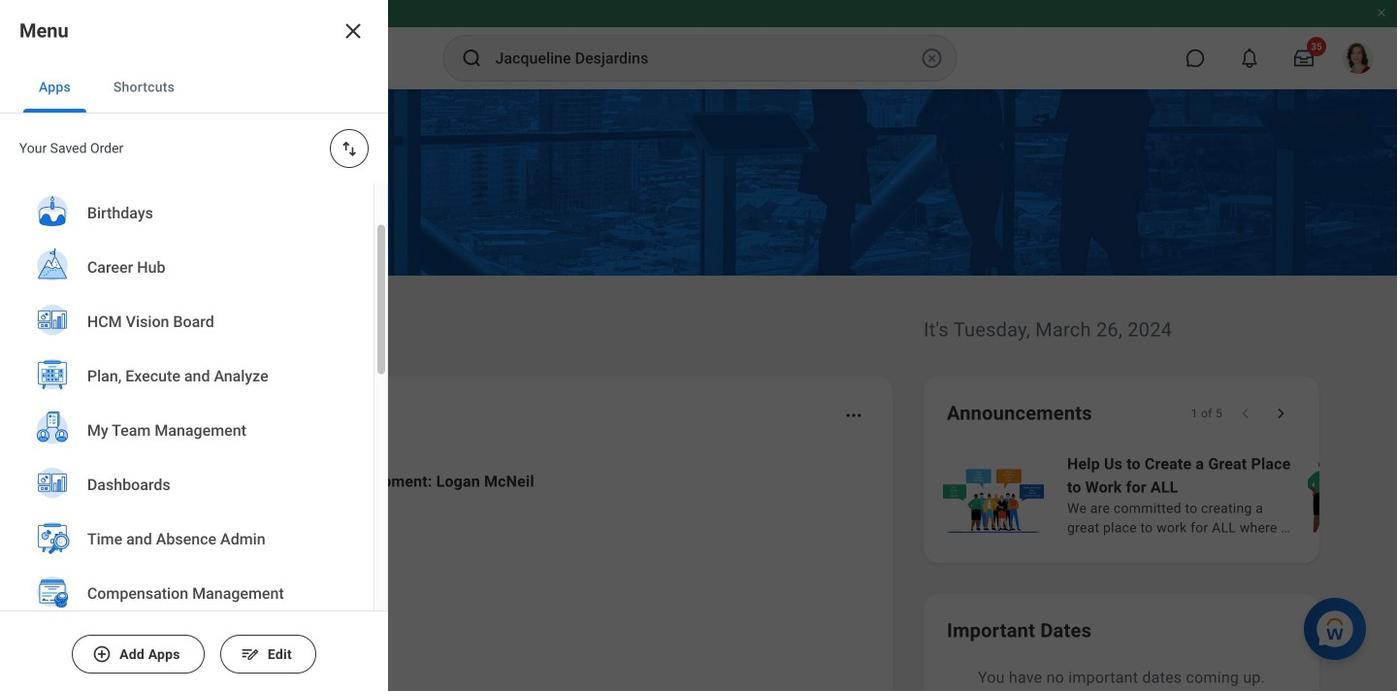 Task type: vqa. For each thing, say whether or not it's contained in the screenshot.
Configure and view chart data icon within the Cost to Move Employees Below Midpoint to Midpoint element
no



Task type: describe. For each thing, give the bounding box(es) containing it.
chevron left small image
[[1237, 404, 1256, 423]]

text edit image
[[241, 644, 260, 664]]

search image
[[461, 47, 484, 70]]

x circle image
[[921, 47, 944, 70]]

sort image
[[340, 139, 359, 158]]

inbox large image
[[1295, 49, 1314, 68]]

global navigation dialog
[[0, 0, 388, 691]]

compensation image
[[33, 137, 87, 188]]

profile logan mcneil element
[[1332, 37, 1386, 80]]



Task type: locate. For each thing, give the bounding box(es) containing it.
book open image
[[129, 665, 158, 691]]

notifications large image
[[1240, 49, 1260, 68]]

status
[[1192, 406, 1223, 421]]

tab list
[[0, 62, 388, 114]]

close environment banner image
[[1376, 7, 1388, 18]]

list
[[0, 77, 374, 691], [940, 450, 1398, 540], [101, 454, 870, 691]]

1 vertical spatial inbox image
[[129, 585, 158, 614]]

banner
[[0, 0, 1398, 89]]

main content
[[0, 89, 1398, 691]]

0 vertical spatial inbox image
[[129, 492, 158, 521]]

1 inbox image from the top
[[129, 492, 158, 521]]

inbox image
[[129, 492, 158, 521], [129, 585, 158, 614]]

list inside global navigation dialog
[[0, 77, 374, 691]]

x image
[[342, 19, 365, 43]]

2 inbox image from the top
[[129, 585, 158, 614]]

plus circle image
[[92, 644, 112, 664]]

chevron right small image
[[1271, 404, 1291, 423]]



